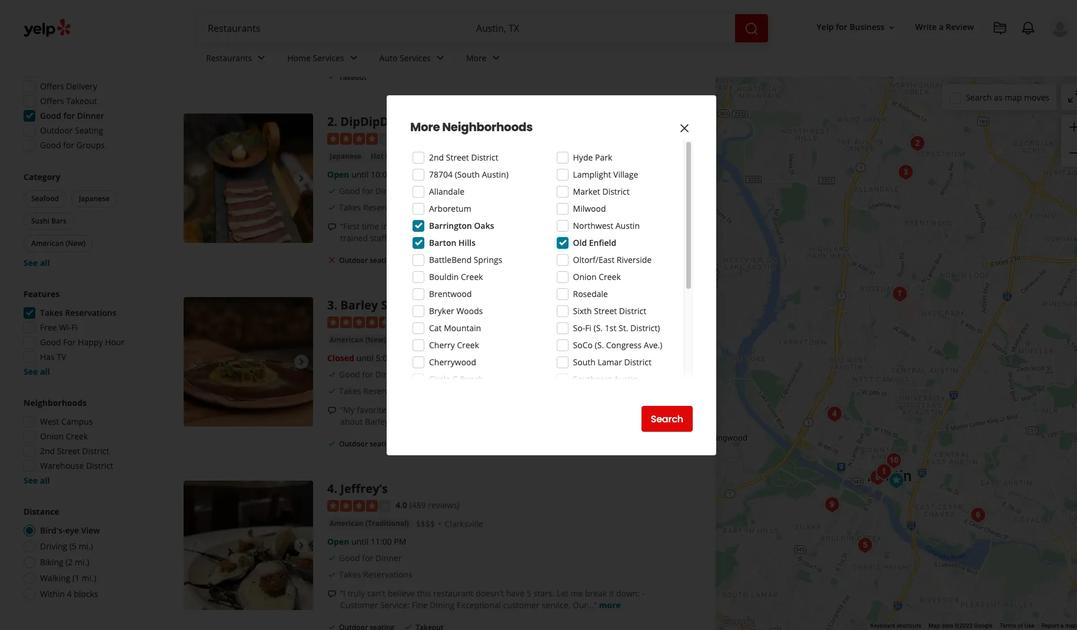 Task type: locate. For each thing, give the bounding box(es) containing it.
reservations for 4 . jeffrey's
[[363, 569, 413, 580]]

google
[[974, 623, 993, 629]]

good for dinner for 2 . dipdipdip tatsu-ya
[[339, 186, 402, 197]]

2 vertical spatial pm
[[394, 536, 406, 548]]

the driskill grill image
[[882, 449, 906, 473]]

1 horizontal spatial fi
[[585, 323, 592, 334]]

pot
[[386, 152, 397, 162]]

2 offers from the top
[[40, 95, 64, 107]]

2 horizontal spatial and
[[587, 37, 602, 49]]

restaurant up dining
[[433, 588, 474, 599]]

told
[[439, 49, 454, 60]]

more neighborhoods dialog
[[0, 0, 1077, 630]]

24 chevron down v2 image for restaurants
[[254, 51, 269, 65]]

16 speech v2 image left "first
[[327, 223, 337, 232]]

reservations for 3 . barley swine
[[363, 386, 413, 397]]

district up the austin)
[[471, 152, 498, 163]]

takeout down delivery
[[66, 95, 97, 107]]

allandale up arboretum
[[429, 186, 465, 197]]

1 vertical spatial more
[[410, 119, 440, 135]]

24 chevron down v2 image inside restaurants link
[[254, 51, 269, 65]]

more for 2 . dipdipdip tatsu-ya
[[600, 233, 622, 244]]

pm for swine
[[394, 353, 407, 364]]

austin right on
[[616, 220, 640, 231]]

favorite up about
[[357, 405, 386, 416]]

1 previous image from the top
[[188, 171, 203, 185]]

1 vertical spatial it
[[609, 588, 614, 599]]

brentwood
[[429, 288, 472, 300]]

2nd up 78704
[[429, 152, 444, 163]]

2 horizontal spatial takeout
[[416, 256, 444, 266]]

1 horizontal spatial american (new)
[[330, 335, 386, 345]]

takes reservations for 2 . dipdipdip tatsu-ya
[[339, 202, 413, 213]]

reservations up can't
[[363, 569, 413, 580]]

mi.) right (1
[[82, 573, 96, 584]]

fleming's prime steakhouse & wine bar image
[[884, 469, 908, 493]]

24 chevron down v2 image inside more link
[[489, 51, 503, 65]]

creek down oltorf/east riverside
[[599, 271, 621, 283]]

slideshow element for 2
[[184, 114, 313, 243]]

2 4 star rating image from the top
[[327, 500, 391, 512]]

2 vertical spatial takeout
[[416, 256, 444, 266]]

soco
[[573, 340, 593, 351]]

japanese up open until 10:00 pm
[[330, 152, 361, 162]]

spot down food
[[379, 49, 396, 60]]

service. inside "amazing food and amazing service. i was invited to dinner here and didn't realize it was a popular spot until i was told over the table. pretty much every meal…"
[[450, 37, 478, 49]]

1 vertical spatial pm
[[394, 353, 407, 364]]

offers down offers delivery
[[40, 95, 64, 107]]

creek
[[461, 271, 483, 283], [599, 271, 621, 283], [457, 340, 479, 351], [66, 431, 88, 442]]

the right over
[[476, 49, 488, 60]]

(s. left the '1st'
[[594, 323, 603, 334]]

onion up rosedale
[[573, 271, 597, 283]]

more down 'break'
[[599, 600, 621, 611]]

allandale inside more neighborhoods dialog
[[429, 186, 465, 197]]

16 chevron down v2 image
[[887, 23, 897, 32]]

2nd inside more neighborhoods dialog
[[429, 152, 444, 163]]

more link down on
[[600, 233, 622, 244]]

slideshow element
[[184, 114, 313, 243], [184, 297, 313, 427], [184, 481, 313, 610]]

eye
[[65, 525, 79, 536]]

0 horizontal spatial onion creek
[[40, 431, 88, 442]]

good for dinner
[[339, 2, 402, 13], [40, 110, 104, 121], [339, 186, 402, 197], [339, 369, 402, 380], [339, 553, 402, 564]]

0 horizontal spatial in
[[381, 221, 388, 232]]

customer
[[503, 600, 540, 611]]

0 vertical spatial mi.)
[[79, 541, 93, 552]]

walking
[[40, 573, 70, 584]]

4 star rating image
[[327, 133, 391, 145], [327, 500, 391, 512]]

1 vertical spatial $$$$
[[418, 335, 437, 346]]

1 horizontal spatial onion creek
[[573, 271, 621, 283]]

neighborhoods inside dialog
[[442, 119, 533, 135]]

1 vertical spatial 16 speech v2 image
[[327, 406, 337, 416]]

map for a
[[1065, 623, 1077, 629]]

fi up for
[[71, 322, 78, 333]]

0 vertical spatial restaurant
[[388, 405, 429, 416]]

24 chevron down v2 image
[[254, 51, 269, 65], [346, 51, 361, 65], [489, 51, 503, 65]]

0 horizontal spatial it
[[609, 588, 614, 599]]

0 horizontal spatial 2nd street district
[[40, 446, 109, 457]]

1 vertical spatial outdoor seating
[[339, 439, 395, 449]]

takes reservations up wi- on the left
[[40, 307, 116, 318]]

delicious…"
[[555, 233, 598, 244]]

1 vertical spatial austin
[[614, 374, 638, 385]]

1 vertical spatial map
[[1065, 623, 1077, 629]]

japanese button right 'seafood' button
[[71, 190, 117, 208]]

1 offers from the top
[[40, 81, 64, 92]]

0 vertical spatial onion
[[573, 271, 597, 283]]

austin down south lamar district
[[614, 374, 638, 385]]

distance
[[24, 506, 59, 517]]

0 vertical spatial search
[[966, 92, 992, 103]]

2 . from the top
[[334, 297, 337, 313]]

dinner
[[375, 2, 402, 13], [77, 110, 104, 121], [375, 186, 402, 197], [375, 369, 402, 380], [375, 553, 402, 564]]

0 vertical spatial spot
[[379, 49, 396, 60]]

takes reservations up time
[[339, 202, 413, 213]]

spot left on
[[582, 221, 599, 232]]

1 horizontal spatial 4
[[327, 481, 334, 497]]

stars.
[[534, 588, 555, 599]]

(1.2k reviews)
[[409, 316, 462, 327]]

0 vertical spatial all
[[40, 257, 50, 268]]

have
[[506, 588, 525, 599]]

0 vertical spatial slideshow element
[[184, 114, 313, 243]]

1 vertical spatial neighborhoods
[[24, 397, 87, 409]]

moves
[[1024, 92, 1050, 103]]

mi.) for driving (5 mi.)
[[79, 541, 93, 552]]

3 16 checkmark v2 image from the top
[[327, 187, 337, 196]]

0 horizontal spatial and
[[398, 37, 413, 49]]

0 vertical spatial street
[[446, 152, 469, 163]]

outdoor up good for groups
[[40, 125, 73, 136]]

0 vertical spatial next image
[[294, 171, 308, 185]]

. left jeffrey's link
[[334, 481, 337, 497]]

$$$$
[[405, 152, 423, 163], [418, 335, 437, 346], [416, 519, 435, 530]]

battlebend springs
[[429, 254, 502, 265]]

see all button down has
[[24, 366, 50, 377]]

1 open from the top
[[327, 169, 349, 180]]

4
[[327, 481, 334, 497], [67, 589, 72, 600]]

0 horizontal spatial japanese
[[79, 194, 110, 204]]

outdoor
[[40, 125, 73, 136], [339, 256, 368, 266], [339, 439, 368, 449]]

american (new) down bars
[[31, 238, 85, 248]]

were
[[534, 233, 553, 244]]

takes reservations for 4 . jeffrey's
[[339, 569, 413, 580]]

more link
[[616, 49, 638, 60], [600, 233, 622, 244], [599, 600, 621, 611]]

for right yelp
[[836, 21, 848, 33]]

services for auto services
[[400, 52, 431, 63]]

jeffrey's image
[[184, 481, 313, 610]]

16 checkmark v2 image
[[327, 203, 337, 213], [327, 370, 337, 380], [327, 439, 337, 449], [327, 570, 337, 580], [327, 623, 337, 630], [404, 623, 413, 630]]

3 16 speech v2 image from the top
[[327, 590, 337, 599]]

1 next image from the top
[[294, 171, 308, 185]]

1 16 checkmark v2 image from the top
[[327, 3, 337, 13]]

reviews) for swine
[[430, 316, 462, 327]]

see all button for west campus
[[24, 475, 50, 486]]

1 vertical spatial offers
[[40, 95, 64, 107]]

16 close v2 image
[[404, 256, 413, 265]]

good for groups
[[40, 140, 105, 151]]

auto services
[[379, 52, 431, 63]]

in inside "first time in our daughter set up the reservations.  service was spot on with a very well trained staff.  all the different items that i sampled were delicious…"
[[381, 221, 388, 232]]

1 vertical spatial (new)
[[365, 335, 386, 345]]

american inside "button"
[[330, 519, 364, 529]]

see all for takes
[[24, 366, 50, 377]]

for
[[63, 337, 76, 348]]

3 see from the top
[[24, 475, 38, 486]]

neighborhoods inside 'group'
[[24, 397, 87, 409]]

16 speech v2 image for tatsu-
[[327, 223, 337, 232]]

0 vertical spatial japanese button
[[327, 151, 364, 163]]

neighborhoods up west
[[24, 397, 87, 409]]

1 services from the left
[[313, 52, 344, 63]]

16 checkmark v2 image
[[327, 3, 337, 13], [327, 72, 337, 81], [327, 187, 337, 196], [327, 387, 337, 396], [327, 554, 337, 563]]

4.4 star rating image
[[327, 317, 391, 329]]

2nd
[[429, 152, 444, 163], [40, 446, 55, 457]]

all for takes reservations
[[40, 366, 50, 377]]

takes up free
[[40, 307, 63, 318]]

16 speech v2 image
[[327, 39, 337, 49]]

2 vertical spatial slideshow element
[[184, 481, 313, 610]]

more link down 'break'
[[599, 600, 621, 611]]

american (traditional)
[[330, 519, 409, 529]]

a inside "amazing food and amazing service. i was invited to dinner here and didn't realize it was a popular spot until i was told over the table. pretty much every meal…"
[[340, 49, 345, 60]]

1 vertical spatial more
[[600, 233, 622, 244]]

option group
[[20, 506, 146, 604]]

reservations.
[[484, 221, 534, 232]]

good for dinner down 5:00
[[339, 369, 402, 380]]

0 horizontal spatial american (new)
[[31, 238, 85, 248]]

1 vertical spatial 2nd street district
[[40, 446, 109, 457]]

search inside button
[[651, 412, 683, 426]]

16 checkmark v2 image up 16 speech v2 icon
[[327, 3, 337, 13]]

takes
[[339, 202, 361, 213], [40, 307, 63, 318], [339, 386, 361, 397], [339, 569, 361, 580]]

0 vertical spatial (new)
[[66, 238, 85, 248]]

good up "amazing in the left top of the page
[[339, 2, 360, 13]]

jeffrey's
[[340, 481, 388, 497]]

0 vertical spatial 4
[[327, 481, 334, 497]]

0 vertical spatial austin
[[616, 220, 640, 231]]

1 vertical spatial 2nd
[[40, 446, 55, 457]]

2 pm from the top
[[394, 353, 407, 364]]

biking (2 mi.)
[[40, 557, 89, 568]]

1 vertical spatial reviews)
[[430, 316, 462, 327]]

good for dinner for 3 . barley swine
[[339, 369, 402, 380]]

2 16 checkmark v2 image from the top
[[327, 72, 337, 81]]

3 24 chevron down v2 image from the left
[[489, 51, 503, 65]]

previous image for 3
[[188, 355, 203, 369]]

0 vertical spatial previous image
[[188, 171, 203, 185]]

2 vertical spatial all
[[40, 475, 50, 486]]

3 slideshow element from the top
[[184, 481, 313, 610]]

group containing features
[[20, 288, 146, 378]]

barley up the 4.4 star rating image
[[340, 297, 378, 313]]

reservations
[[363, 202, 413, 213], [65, 307, 116, 318], [363, 386, 413, 397], [363, 569, 413, 580]]

all
[[40, 257, 50, 268], [40, 366, 50, 377], [40, 475, 50, 486]]

24 chevron down v2 image inside 'home services' link
[[346, 51, 361, 65]]

4 left jeffrey's link
[[327, 481, 334, 497]]

1 horizontal spatial neighborhoods
[[442, 119, 533, 135]]

1 16 speech v2 image from the top
[[327, 223, 337, 232]]

zoom out image
[[1067, 146, 1077, 160]]

reviews) for tatsu-
[[428, 132, 460, 144]]

1 vertical spatial see all button
[[24, 366, 50, 377]]

the
[[469, 405, 483, 416]]

american up closed on the bottom of the page
[[330, 335, 364, 345]]

happy
[[78, 337, 103, 348]]

fi
[[71, 322, 78, 333], [585, 323, 592, 334]]

0 vertical spatial american (new)
[[31, 238, 85, 248]]

more inside dialog
[[410, 119, 440, 135]]

user actions element
[[807, 15, 1077, 87]]

sampled
[[499, 233, 532, 244]]

japanese
[[330, 152, 361, 162], [79, 194, 110, 204]]

see all down has
[[24, 366, 50, 377]]

0 horizontal spatial dipdipdip tatsu-ya image
[[184, 114, 313, 243]]

2 vertical spatial see
[[24, 475, 38, 486]]

2 see from the top
[[24, 366, 38, 377]]

2 vertical spatial american
[[330, 519, 364, 529]]

driving
[[40, 541, 67, 552]]

(south
[[455, 169, 480, 180]]

2nd street district inside 'group'
[[40, 446, 109, 457]]

fi up 'soco'
[[585, 323, 592, 334]]

and right the work
[[550, 416, 565, 428]]

0 horizontal spatial american (new) button
[[24, 235, 93, 253]]

i right that
[[494, 233, 496, 244]]

$$$$ down (380
[[405, 152, 423, 163]]

cat
[[429, 323, 442, 334]]

see for takes
[[24, 366, 38, 377]]

(new) inside 'group'
[[66, 238, 85, 248]]

category
[[24, 171, 60, 182]]

mi.) for biking (2 mi.)
[[75, 557, 89, 568]]

until right auto
[[398, 49, 415, 60]]

2 services from the left
[[400, 52, 431, 63]]

0 vertical spatial in
[[381, 221, 388, 232]]

"first time in our daughter set up the reservations.  service was spot on with a very well trained staff.  all the different items that i sampled were delicious…"
[[340, 221, 672, 244]]

all up features
[[40, 257, 50, 268]]

1 seating from the top
[[370, 256, 395, 266]]

search left as at the top
[[966, 92, 992, 103]]

2 16 speech v2 image from the top
[[327, 406, 337, 416]]

all down warehouse
[[40, 475, 50, 486]]

0 horizontal spatial (new)
[[66, 238, 85, 248]]

south lamar district
[[573, 357, 652, 368]]

1 horizontal spatial spot
[[582, 221, 599, 232]]

2 vertical spatial mi.)
[[82, 573, 96, 584]]

previous image
[[188, 171, 203, 185], [188, 355, 203, 369]]

1 vertical spatial japanese
[[79, 194, 110, 204]]

16 checkmark v2 image down open until 11:00 pm
[[327, 554, 337, 563]]

1 horizontal spatial onion
[[573, 271, 597, 283]]

1 horizontal spatial japanese button
[[327, 151, 364, 163]]

different
[[418, 233, 451, 244]]

0 vertical spatial onion creek
[[573, 271, 621, 283]]

©2023
[[955, 623, 973, 629]]

1 vertical spatial service.
[[542, 600, 571, 611]]

2 see all button from the top
[[24, 366, 50, 377]]

1 vertical spatial spot
[[582, 221, 599, 232]]

(new) down bars
[[66, 238, 85, 248]]

16 speech v2 image left the "i
[[327, 590, 337, 599]]

japanese for rightmost japanese button
[[330, 152, 361, 162]]

1 all from the top
[[40, 257, 50, 268]]

takes reservations up can't
[[339, 569, 413, 580]]

dinner down the 10:00
[[375, 186, 402, 197]]

was right realize
[[663, 37, 678, 49]]

1 horizontal spatial map
[[1065, 623, 1077, 629]]

1 vertical spatial more link
[[600, 233, 622, 244]]

barley swine image
[[894, 161, 917, 184]]

3 pm from the top
[[394, 536, 406, 548]]

open
[[327, 169, 349, 180], [327, 536, 349, 548]]

0 vertical spatial more link
[[616, 49, 638, 60]]

open down japanese link
[[327, 169, 349, 180]]

was down the
[[468, 416, 483, 428]]

warehouse
[[40, 460, 84, 472]]

"my
[[340, 405, 355, 416]]

southeast austin
[[573, 374, 638, 385]]

1 see from the top
[[24, 257, 38, 268]]

0 horizontal spatial map
[[1005, 92, 1022, 103]]

0 vertical spatial more
[[616, 49, 638, 60]]

dinner for 4 . jeffrey's
[[375, 553, 402, 564]]

1 24 chevron down v2 image from the left
[[254, 51, 269, 65]]

(1.2k
[[409, 316, 428, 327]]

so-fi (s. 1st st. district)
[[573, 323, 660, 334]]

0 vertical spatial allandale
[[429, 186, 465, 197]]

offers up offers takeout
[[40, 81, 64, 92]]

american for the american (new) link
[[330, 335, 364, 345]]

reservations down the "closed until 5:00 pm tomorrow"
[[363, 386, 413, 397]]

services down amazing
[[400, 52, 431, 63]]

offers
[[40, 81, 64, 92], [40, 95, 64, 107]]

1 see all from the top
[[24, 257, 50, 268]]

16 speech v2 image for swine
[[327, 406, 337, 416]]

dining
[[430, 600, 455, 611]]

map region
[[618, 57, 1077, 630]]

2nd street district inside more neighborhoods dialog
[[429, 152, 498, 163]]

1 horizontal spatial service.
[[542, 600, 571, 611]]

2 previous image from the top
[[188, 355, 203, 369]]

until for jeffrey's
[[352, 536, 369, 548]]

None search field
[[198, 14, 771, 42]]

street up warehouse
[[57, 446, 80, 457]]

5:00
[[376, 353, 392, 364]]

see all button up features
[[24, 257, 50, 268]]

close image
[[678, 121, 692, 135]]

0 vertical spatial offers
[[40, 81, 64, 92]]

0 horizontal spatial 2nd
[[40, 446, 55, 457]]

0 horizontal spatial services
[[313, 52, 344, 63]]

1 . from the top
[[334, 114, 337, 130]]

doesn't
[[476, 588, 504, 599]]

onion creek inside 'group'
[[40, 431, 88, 442]]

and up auto services
[[398, 37, 413, 49]]

seating down 'swine.' at bottom left
[[370, 439, 395, 449]]

can't
[[367, 588, 386, 599]]

16 checkmark v2 image down closed on the bottom of the page
[[327, 387, 337, 396]]

(1
[[72, 573, 80, 584]]

onion inside 'group'
[[40, 431, 64, 442]]

japanese for the bottom japanese button
[[79, 194, 110, 204]]

district down congress
[[624, 357, 652, 368]]

village
[[613, 169, 638, 180]]

tatsu-
[[403, 114, 439, 130]]

business categories element
[[197, 42, 1071, 77]]

see all button down warehouse
[[24, 475, 50, 486]]

. for 4
[[334, 481, 337, 497]]

1 vertical spatial american (new) button
[[327, 335, 388, 346]]

offers for offers takeout
[[40, 95, 64, 107]]

1 vertical spatial all
[[40, 366, 50, 377]]

3 see all button from the top
[[24, 475, 50, 486]]

restaurant
[[388, 405, 429, 416], [433, 588, 474, 599]]

see all up features
[[24, 257, 50, 268]]

. for 3
[[334, 297, 337, 313]]

dinner down the "closed until 5:00 pm tomorrow"
[[375, 369, 402, 380]]

24 chevron down v2 image for more
[[489, 51, 503, 65]]

service. inside the "i truly can't believe this restaurant doesn't have 5 stars.   let me break it down:   - customer service: fine dining     exceptional customer service. our…"
[[542, 600, 571, 611]]

dinner
[[540, 37, 565, 49]]

ya
[[439, 114, 454, 130]]

2 seating from the top
[[370, 439, 395, 449]]

street up the (south
[[446, 152, 469, 163]]

until left the 10:00
[[352, 169, 369, 180]]

2 see all from the top
[[24, 366, 50, 377]]

pm right 5:00
[[394, 353, 407, 364]]

american (new) down the 4.4 star rating image
[[330, 335, 386, 345]]

1 pm from the top
[[394, 169, 406, 180]]

onion creek inside more neighborhoods dialog
[[573, 271, 621, 283]]

delivery
[[66, 81, 97, 92]]

otoko image
[[853, 534, 877, 557]]

dipdipdip tatsu-ya image
[[184, 114, 313, 243], [906, 132, 929, 155]]

was up delicious…"
[[565, 221, 580, 232]]

japanese inside 'group'
[[79, 194, 110, 204]]

$$$$ down cat
[[418, 335, 437, 346]]

2 all from the top
[[40, 366, 50, 377]]

i left invited
[[481, 37, 483, 49]]

0 horizontal spatial onion
[[40, 431, 64, 442]]

group containing category
[[21, 171, 146, 269]]

16 speech v2 image
[[327, 223, 337, 232], [327, 406, 337, 416], [327, 590, 337, 599]]

review
[[946, 21, 974, 33]]

american (new) button inside 'group'
[[24, 235, 93, 253]]

closed until 5:00 pm tomorrow
[[327, 353, 448, 364]]

2 open from the top
[[327, 536, 349, 548]]

takes for 4
[[339, 569, 361, 580]]

warehouse district
[[40, 460, 113, 472]]

zoom in image
[[1067, 120, 1077, 134]]

next image
[[294, 171, 308, 185], [294, 355, 308, 369]]

24 chevron down v2 image for home services
[[346, 51, 361, 65]]

2 horizontal spatial 24 chevron down v2 image
[[489, 51, 503, 65]]

1 vertical spatial see all
[[24, 366, 50, 377]]

more down on
[[600, 233, 622, 244]]

more link for jeffrey's
[[599, 600, 621, 611]]

takes up "my in the left bottom of the page
[[339, 386, 361, 397]]

3 . from the top
[[334, 481, 337, 497]]

services for home services
[[313, 52, 344, 63]]

iii forks image
[[866, 466, 889, 490]]

3 see all from the top
[[24, 475, 50, 486]]

1 vertical spatial allandale
[[447, 335, 482, 346]]

and up meal…"
[[587, 37, 602, 49]]

street up the '1st'
[[594, 306, 617, 317]]

takes reservations down 5:00
[[339, 386, 413, 397]]

search right love
[[651, 412, 683, 426]]

southeast
[[573, 374, 612, 385]]

it right 'break'
[[609, 588, 614, 599]]

open down american (traditional) "button"
[[327, 536, 349, 548]]

american
[[31, 238, 64, 248], [330, 335, 364, 345], [330, 519, 364, 529]]

until inside "amazing food and amazing service. i was invited to dinner here and didn't realize it was a popular spot until i was told over the table. pretty much every meal…"
[[398, 49, 415, 60]]

2 slideshow element from the top
[[184, 297, 313, 427]]

1 vertical spatial slideshow element
[[184, 297, 313, 427]]

restaurant inside "my favorite restaurant in austin. the service, the food, the ambience. i love everything about barley swine. my favorite  i was in town for work and i left…"
[[388, 405, 429, 416]]

everything
[[632, 405, 672, 416]]

lamplight
[[573, 169, 611, 180]]

pm right the 10:00
[[394, 169, 406, 180]]

0 horizontal spatial street
[[57, 446, 80, 457]]

1 horizontal spatial search
[[966, 92, 992, 103]]

the inside "amazing food and amazing service. i was invited to dinner here and didn't realize it was a popular spot until i was told over the table. pretty much every meal…"
[[476, 49, 488, 60]]

hot pot button
[[369, 151, 400, 163]]

2 . dipdipdip tatsu-ya
[[327, 114, 454, 130]]

16 checkmark v2 image down japanese link
[[327, 187, 337, 196]]

all
[[391, 233, 401, 244]]

takes inside 'group'
[[40, 307, 63, 318]]

1 4 star rating image from the top
[[327, 133, 391, 145]]

2 next image from the top
[[294, 355, 308, 369]]

$$ button
[[55, 7, 84, 25]]

more link down didn't
[[616, 49, 638, 60]]

campus
[[61, 416, 93, 427]]

mi.) for walking (1 mi.)
[[82, 573, 96, 584]]

services
[[313, 52, 344, 63], [400, 52, 431, 63]]

1 vertical spatial previous image
[[188, 355, 203, 369]]

0 vertical spatial neighborhoods
[[442, 119, 533, 135]]

2nd street district up warehouse district
[[40, 446, 109, 457]]

of
[[1018, 623, 1023, 629]]

1 vertical spatial restaurant
[[433, 588, 474, 599]]

takes reservations for 3 . barley swine
[[339, 386, 413, 397]]

$$$$ for swine
[[418, 335, 437, 346]]

2 24 chevron down v2 image from the left
[[346, 51, 361, 65]]

bars
[[51, 216, 67, 226]]

2 vertical spatial reviews)
[[428, 500, 460, 511]]

group
[[1061, 115, 1077, 167], [21, 171, 146, 269], [20, 288, 146, 378], [20, 397, 146, 487]]

1 horizontal spatial and
[[550, 416, 565, 428]]

0 vertical spatial american (new) button
[[24, 235, 93, 253]]

"amazing
[[340, 37, 376, 49]]

1 outdoor seating from the top
[[339, 256, 395, 266]]

2nd inside 'group'
[[40, 446, 55, 457]]

more down didn't
[[616, 49, 638, 60]]

see all for west
[[24, 475, 50, 486]]

map
[[1005, 92, 1022, 103], [1065, 623, 1077, 629]]

takes for 2
[[339, 202, 361, 213]]

a
[[939, 21, 944, 33], [340, 49, 345, 60], [632, 221, 637, 232], [1061, 623, 1064, 629]]

next image for 2 . dipdipdip tatsu-ya
[[294, 171, 308, 185]]

3 all from the top
[[40, 475, 50, 486]]

barley swine image
[[184, 297, 313, 427]]

and inside "my favorite restaurant in austin. the service, the food, the ambience. i love everything about barley swine. my favorite  i was in town for work and i left…"
[[550, 416, 565, 428]]

1 horizontal spatial dipdipdip tatsu-ya image
[[906, 132, 929, 155]]

16 close v2 image
[[327, 256, 337, 265]]

search image
[[745, 22, 759, 36]]

2 vertical spatial see all button
[[24, 475, 50, 486]]

1 horizontal spatial it
[[656, 37, 661, 49]]

(traditional)
[[365, 519, 409, 529]]

1 slideshow element from the top
[[184, 114, 313, 243]]

cherrywood
[[429, 357, 476, 368]]

. up the 4.4 star rating image
[[334, 297, 337, 313]]

biking
[[40, 557, 63, 568]]

austin for northwest austin
[[616, 220, 640, 231]]

crestview
[[433, 152, 470, 163]]

offers delivery
[[40, 81, 97, 92]]

more inside business categories element
[[466, 52, 487, 63]]

was up table.
[[485, 37, 500, 49]]

24 chevron down v2 image down "amazing in the left top of the page
[[346, 51, 361, 65]]



Task type: vqa. For each thing, say whether or not it's contained in the screenshot.
ZIP Code TEXT FIELD on the bottom left of the page
no



Task type: describe. For each thing, give the bounding box(es) containing it.
(2
[[66, 557, 73, 568]]

blocks
[[74, 589, 98, 600]]

next image for 3 . barley swine
[[294, 355, 308, 369]]

free
[[40, 322, 57, 333]]

shortcuts
[[897, 623, 922, 629]]

1 vertical spatial japanese button
[[71, 190, 117, 208]]

projects image
[[993, 21, 1007, 35]]

left…"
[[572, 416, 593, 428]]

circle
[[429, 374, 450, 385]]

cat mountain
[[429, 323, 481, 334]]

more link for dipdipdip tatsu-ya
[[600, 233, 622, 244]]

it inside the "i truly can't believe this restaurant doesn't have 5 stars.   let me break it down:   - customer service: fine dining     exceptional customer service. our…"
[[609, 588, 614, 599]]

"amazing food and amazing service. i was invited to dinner here and didn't realize it was a popular spot until i was told over the table. pretty much every meal…"
[[340, 37, 678, 60]]

old enfield
[[573, 237, 616, 248]]

the right up
[[469, 221, 482, 232]]

district down the village at the right
[[602, 186, 630, 197]]

was inside "my favorite restaurant in austin. the service, the food, the ambience. i love everything about barley swine. my favorite  i was in town for work and i left…"
[[468, 416, 483, 428]]

spot inside "amazing food and amazing service. i was invited to dinner here and didn't realize it was a popular spot until i was told over the table. pretty much every meal…"
[[379, 49, 396, 60]]

5 16 checkmark v2 image from the top
[[327, 554, 337, 563]]

good down free
[[40, 337, 61, 348]]

google image
[[719, 615, 758, 630]]

spot inside "first time in our daughter set up the reservations.  service was spot on with a very well trained staff.  all the different items that i sampled were delicious…"
[[582, 221, 599, 232]]

on
[[601, 221, 611, 232]]

uchi image
[[820, 493, 844, 517]]

uchiko image
[[888, 283, 912, 306]]

for inside button
[[836, 21, 848, 33]]

0 vertical spatial (s.
[[594, 323, 603, 334]]

cherry creek
[[429, 340, 479, 351]]

see all button for takes reservations
[[24, 366, 50, 377]]

1 vertical spatial (s.
[[595, 340, 604, 351]]

well
[[657, 221, 672, 232]]

more link
[[457, 42, 513, 77]]

district right warehouse
[[86, 460, 113, 472]]

previous image for 2
[[188, 171, 203, 185]]

dinner for 3 . barley swine
[[375, 369, 402, 380]]

(new) for the american (new) button within 'group'
[[66, 238, 85, 248]]

4.0
[[396, 500, 407, 511]]

believe
[[388, 588, 415, 599]]

for down outdoor seating
[[63, 140, 74, 151]]

keyboard shortcuts
[[871, 623, 922, 629]]

for down offers takeout
[[63, 110, 75, 121]]

next image
[[294, 538, 308, 553]]

oltorf/east riverside
[[573, 254, 652, 265]]

auto
[[379, 52, 398, 63]]

0 vertical spatial outdoor
[[40, 125, 73, 136]]

american for american (traditional) link
[[330, 519, 364, 529]]

food,
[[531, 405, 551, 416]]

until for dipdipdip
[[352, 169, 369, 180]]

0 vertical spatial barley
[[340, 297, 378, 313]]

1 vertical spatial outdoor
[[339, 256, 368, 266]]

barley swine link
[[340, 297, 416, 313]]

"first
[[340, 221, 360, 232]]

hyde park
[[573, 152, 612, 163]]

wi-
[[59, 322, 71, 333]]

group containing neighborhoods
[[20, 397, 146, 487]]

slideshow element for 3
[[184, 297, 313, 427]]

was inside "first time in our daughter set up the reservations.  service was spot on with a very well trained staff.  all the different items that i sampled were delicious…"
[[565, 221, 580, 232]]

2 vertical spatial $$$$
[[416, 519, 435, 530]]

district up warehouse district
[[82, 446, 109, 457]]

congress
[[606, 340, 642, 351]]

dinner up seating
[[77, 110, 104, 121]]

i inside "first time in our daughter set up the reservations.  service was spot on with a very well trained staff.  all the different items that i sampled were delicious…"
[[494, 233, 496, 244]]

1 see all button from the top
[[24, 257, 50, 268]]

takeout for second 16 checkmark v2 icon
[[339, 72, 367, 82]]

dinner for 2 . dipdipdip tatsu-ya
[[375, 186, 402, 197]]

here
[[568, 37, 585, 49]]

good for dinner up outdoor seating
[[40, 110, 104, 121]]

open for dipdipdip tatsu-ya
[[327, 169, 349, 180]]

map data ©2023 google
[[929, 623, 993, 629]]

creek down the battlebend springs
[[461, 271, 483, 283]]

24 chevron down v2 image
[[433, 51, 447, 65]]

data
[[942, 623, 953, 629]]

offers for offers delivery
[[40, 81, 64, 92]]

the left food,
[[516, 405, 529, 416]]

creek down mountain at bottom left
[[457, 340, 479, 351]]

it inside "amazing food and amazing service. i was invited to dinner here and didn't realize it was a popular spot until i was told over the table. pretty much every meal…"
[[656, 37, 661, 49]]

1 horizontal spatial american (new) button
[[327, 335, 388, 346]]

walking (1 mi.)
[[40, 573, 96, 584]]

2 horizontal spatial street
[[594, 306, 617, 317]]

more neighborhoods
[[410, 119, 533, 135]]

4.0 (489 reviews)
[[396, 500, 460, 511]]

free wi-fi
[[40, 322, 78, 333]]

for down open until 10:00 pm
[[362, 186, 373, 197]]

good down offers takeout
[[40, 110, 61, 121]]

4 star rating image for dipdipdip tatsu-ya
[[327, 133, 391, 145]]

district up st.
[[619, 306, 646, 317]]

hot
[[371, 152, 384, 162]]

search for search
[[651, 412, 683, 426]]

2 vertical spatial outdoor
[[339, 439, 368, 449]]

1 vertical spatial takeout
[[66, 95, 97, 107]]

search for search as map moves
[[966, 92, 992, 103]]

78704
[[429, 169, 453, 180]]

good down open until 10:00 pm
[[339, 186, 360, 197]]

dinner up food
[[375, 2, 402, 13]]

2 vertical spatial street
[[57, 446, 80, 457]]

northwest austin
[[573, 220, 640, 231]]

red ash image
[[872, 460, 896, 484]]

more for 4 . jeffrey's
[[599, 600, 621, 611]]

yelp for business button
[[812, 17, 901, 38]]

dipdipdip tatsu-ya link
[[340, 114, 454, 130]]

our…"
[[573, 600, 597, 611]]

jeffrey's link
[[340, 481, 388, 497]]

1 vertical spatial american (new)
[[330, 335, 386, 345]]

our
[[391, 221, 404, 232]]

american (new) inside 'group'
[[31, 238, 85, 248]]

i left the left…"
[[567, 416, 570, 428]]

4 16 checkmark v2 image from the top
[[327, 387, 337, 396]]

for up "amazing in the left top of the page
[[362, 2, 373, 13]]

a right report
[[1061, 623, 1064, 629]]

tv
[[57, 351, 66, 363]]

notifications image
[[1021, 21, 1035, 35]]

clarksville
[[445, 519, 483, 530]]

bouldin creek
[[429, 271, 483, 283]]

restaurants link
[[197, 42, 278, 77]]

rosedale
[[573, 288, 608, 300]]

for down the "closed until 5:00 pm tomorrow"
[[362, 369, 373, 380]]

service,
[[485, 405, 514, 416]]

west campus
[[40, 416, 93, 427]]

barton
[[429, 237, 456, 248]]

. for 2
[[334, 114, 337, 130]]

truly
[[348, 588, 365, 599]]

onion inside more neighborhoods dialog
[[573, 271, 597, 283]]

bryker
[[429, 306, 454, 317]]

good down open until 11:00 pm
[[339, 553, 360, 564]]

(new) for right the american (new) button
[[365, 335, 386, 345]]

reservations for 2 . dipdipdip tatsu-ya
[[363, 202, 413, 213]]

set
[[443, 221, 455, 232]]

takes for 3
[[339, 386, 361, 397]]

0 horizontal spatial fi
[[71, 322, 78, 333]]

0 horizontal spatial 4
[[67, 589, 72, 600]]

creek inside 'group'
[[66, 431, 88, 442]]

2 horizontal spatial in
[[485, 416, 492, 428]]

4 . jeffrey's
[[327, 481, 388, 497]]

items
[[453, 233, 474, 244]]

option group containing distance
[[20, 506, 146, 604]]

home services
[[287, 52, 344, 63]]

more for more neighborhoods
[[410, 119, 440, 135]]

jeffrey's image
[[823, 403, 846, 426]]

swine.
[[391, 416, 416, 428]]

austin for southeast austin
[[614, 374, 638, 385]]

(380 reviews)
[[409, 132, 460, 144]]

until for barley
[[356, 353, 374, 364]]

meal…"
[[586, 49, 614, 60]]

lamar
[[598, 357, 622, 368]]

1 vertical spatial in
[[431, 405, 438, 416]]

previous image
[[188, 538, 203, 553]]

swine
[[381, 297, 416, 313]]

(5
[[69, 541, 77, 552]]

service
[[536, 221, 563, 232]]

pm for tatsu-
[[394, 169, 406, 180]]

write a review
[[915, 21, 974, 33]]

for down open until 11:00 pm
[[362, 553, 373, 564]]

good down closed on the bottom of the page
[[339, 369, 360, 380]]

so-
[[573, 323, 585, 334]]

0 horizontal spatial favorite
[[357, 405, 386, 416]]

about
[[340, 416, 363, 428]]

as
[[994, 92, 1003, 103]]

2 outdoor seating from the top
[[339, 439, 395, 449]]

i left love
[[609, 405, 612, 416]]

oltorf/east
[[573, 254, 615, 265]]

the right food,
[[553, 405, 565, 416]]

american inside 'group'
[[31, 238, 64, 248]]

$
[[39, 11, 43, 21]]

yelp for business
[[817, 21, 885, 33]]

takes reservations inside 'group'
[[40, 307, 116, 318]]

hot pot
[[371, 152, 397, 162]]

good for dinner up "amazing in the left top of the page
[[339, 2, 402, 13]]

bouldin
[[429, 271, 459, 283]]

closed
[[327, 353, 354, 364]]

map for as
[[1005, 92, 1022, 103]]

a inside "first time in our daughter set up the reservations.  service was spot on with a very well trained staff.  all the different items that i sampled were delicious…"
[[632, 221, 637, 232]]

home
[[287, 52, 311, 63]]

invited
[[502, 37, 528, 49]]

realize
[[628, 37, 654, 49]]

more for more
[[466, 52, 487, 63]]

for inside "my favorite restaurant in austin. the service, the food, the ambience. i love everything about barley swine. my favorite  i was in town for work and i left…"
[[516, 416, 527, 428]]

barley inside "my favorite restaurant in austin. the service, the food, the ambience. i love everything about barley swine. my favorite  i was in town for work and i left…"
[[365, 416, 389, 428]]

dipdipdip
[[340, 114, 400, 130]]

that
[[476, 233, 492, 244]]

good for dinner for 4 . jeffrey's
[[339, 553, 402, 564]]

4 star rating image for jeffrey's
[[327, 500, 391, 512]]

i down amazing
[[418, 49, 420, 60]]

map
[[929, 623, 940, 629]]

was down amazing
[[422, 49, 437, 60]]

search button
[[641, 406, 693, 432]]

a right write
[[939, 21, 944, 33]]

expand map image
[[1067, 89, 1077, 104]]

good down outdoor seating
[[40, 140, 61, 151]]

open for jeffrey's
[[327, 536, 349, 548]]

barton hills
[[429, 237, 476, 248]]

restaurant inside the "i truly can't believe this restaurant doesn't have 5 stars.   let me break it down:   - customer service: fine dining     exceptional customer service. our…"
[[433, 588, 474, 599]]

slideshow element for 4
[[184, 481, 313, 610]]

see for west
[[24, 475, 38, 486]]

juniper image
[[966, 504, 990, 527]]

i down austin.
[[464, 416, 466, 428]]

takeout for 16 close v2 image
[[416, 256, 444, 266]]

$$$$ for tatsu-
[[405, 152, 423, 163]]

work
[[529, 416, 548, 428]]

fi inside more neighborhoods dialog
[[585, 323, 592, 334]]

has
[[40, 351, 55, 363]]

the right all
[[403, 233, 416, 244]]

3 . barley swine
[[327, 297, 416, 313]]

all for west campus
[[40, 475, 50, 486]]

popular
[[347, 49, 377, 60]]

reservations up happy on the left bottom of page
[[65, 307, 116, 318]]

3
[[327, 297, 334, 313]]

$ button
[[26, 7, 55, 25]]

1 horizontal spatial favorite
[[432, 416, 462, 428]]



